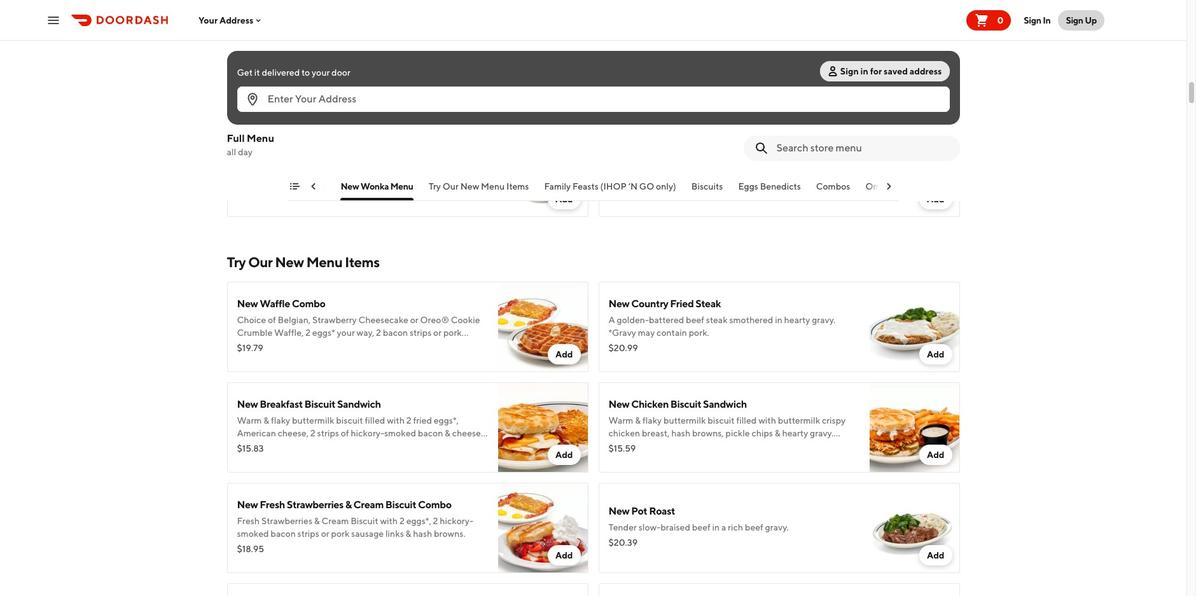 Task type: locate. For each thing, give the bounding box(es) containing it.
0 horizontal spatial flaky
[[271, 415, 290, 426]]

0 horizontal spatial warm
[[237, 415, 262, 426]]

sandwich inside the new breakfast biscuit sandwich warm & flaky buttermilk biscuit filled with 2 fried eggs*, american cheese, 2 strips of hickory-smoked bacon & cheese sauce. served with choice of hash browns, french fries, 2 buttermilk pancakes or seasonal fresh fruit.
[[337, 398, 381, 410]]

strawberry up wonka
[[350, 160, 393, 170]]

new for country
[[609, 298, 630, 310]]

gold inside 'scrumdiddlyumptious jr. strawberry hot chocolate hot chocolate flavored with strawberry syrup, topped with whipped topping, a drizzle of chocolate sauce and gold glitter sugar.'
[[810, 172, 828, 183]]

sauce. down american
[[237, 441, 262, 451]]

a inside willy's jr. french toast dippers sliced french toast with a side of strawberries, banana and chocolate dipping sauce. $8.39
[[707, 59, 712, 69]]

chocolate up try our new menu items button
[[408, 143, 455, 155]]

seasonal inside the new breakfast biscuit sandwich warm & flaky buttermilk biscuit filled with 2 fried eggs*, american cheese, 2 strips of hickory-smoked bacon & cheese sauce. served with choice of hash browns, french fries, 2 buttermilk pancakes or seasonal fresh fruit.
[[331, 454, 366, 464]]

1 horizontal spatial topped
[[793, 160, 822, 170]]

1 vertical spatial links
[[386, 529, 404, 539]]

browns. for strawberry
[[320, 340, 351, 351]]

eggs*, inside the new breakfast biscuit sandwich warm & flaky buttermilk biscuit filled with 2 fried eggs*, american cheese, 2 strips of hickory-smoked bacon & cheese sauce. served with choice of hash browns, french fries, 2 buttermilk pancakes or seasonal fresh fruit.
[[434, 415, 459, 426]]

2 syrup, from the left
[[767, 160, 791, 170]]

strawberry inside new waffle combo choice of belgian, strawberry cheesecake or oreo® cookie crumble waffle, 2 eggs* your way, 2 bacon strips or pork sausage links & hash browns.
[[312, 315, 357, 325]]

sign left up
[[1066, 15, 1083, 25]]

and right new wonka menu in the top of the page
[[421, 172, 437, 183]]

family feasts (ihop 'n go only)
[[544, 181, 676, 191]]

buttermilk down the crispy
[[810, 441, 852, 451]]

scrumdiddlyumptious strawberry hot chocolate hot chocolate flavored with strawberry syrup, topped with whipped topping, a drizzle of chocolate sauce and gold glitter sugar.
[[237, 143, 483, 195]]

filled inside the new chicken biscuit sandwich warm & flaky buttermilk biscuit filled with buttermilk crispy chicken breast, hash browns, pickle chips & hearty gravy. served with choice of hash browns, french fries, 2 buttermilk pancakes or seasonal fresh fruit.  *gravy may contain pork.
[[736, 415, 757, 426]]

of inside new waffle combo choice of belgian, strawberry cheesecake or oreo® cookie crumble waffle, 2 eggs* your way, 2 bacon strips or pork sausage links & hash browns.
[[268, 315, 276, 325]]

biscuit inside the new breakfast biscuit sandwich warm & flaky buttermilk biscuit filled with 2 fried eggs*, american cheese, 2 strips of hickory-smoked bacon & cheese sauce. served with choice of hash browns, french fries, 2 buttermilk pancakes or seasonal fresh fruit.
[[336, 415, 363, 426]]

1 fresh from the left
[[367, 454, 388, 464]]

strawberry
[[338, 143, 388, 155], [722, 143, 771, 155], [312, 315, 357, 325]]

items inside button
[[506, 181, 529, 191]]

strips inside new waffle combo choice of belgian, strawberry cheesecake or oreo® cookie crumble waffle, 2 eggs* your way, 2 bacon strips or pork sausage links & hash browns.
[[410, 328, 432, 338]]

syrup,
[[395, 160, 419, 170], [767, 160, 791, 170]]

1 horizontal spatial fries,
[[782, 441, 801, 451]]

banana
[[795, 59, 825, 69]]

0 horizontal spatial may
[[638, 328, 655, 338]]

whipped down day
[[237, 172, 272, 183]]

2 pancakes from the left
[[609, 454, 647, 464]]

0 horizontal spatial flavored
[[296, 160, 329, 170]]

syrup, up new wonka menu in the top of the page
[[395, 160, 419, 170]]

add button for new breakfast biscuit sandwich
[[548, 445, 581, 465]]

1 horizontal spatial $8.39
[[609, 87, 632, 97]]

1 vertical spatial in
[[775, 315, 782, 325]]

whipped inside 'scrumdiddlyumptious jr. strawberry hot chocolate hot chocolate flavored with strawberry syrup, topped with whipped topping, a drizzle of chocolate sauce and gold glitter sugar.'
[[609, 172, 644, 183]]

breast,
[[642, 428, 670, 438]]

2 whipped from the left
[[609, 172, 644, 183]]

1 vertical spatial contain
[[786, 454, 816, 464]]

scroll menu navigation left image
[[308, 181, 318, 191]]

1 syrup, from the left
[[395, 160, 419, 170]]

topping, left scroll menu navigation left icon
[[274, 172, 308, 183]]

toast
[[666, 59, 686, 69]]

2 chocolate from the left
[[792, 143, 838, 155]]

scrumdiddlyumptious up only)
[[609, 143, 708, 155]]

scrumdiddlyumptious
[[237, 143, 337, 155], [609, 143, 708, 155]]

a left side
[[707, 59, 712, 69]]

*gravy up $20.99
[[609, 328, 636, 338]]

0 vertical spatial breakfast
[[286, 42, 329, 54]]

1 seasonal from the left
[[331, 454, 366, 464]]

1 topping, from the left
[[274, 172, 308, 183]]

1 horizontal spatial combo
[[418, 499, 452, 511]]

choice inside the new chicken biscuit sandwich warm & flaky buttermilk biscuit filled with buttermilk crispy chicken breast, hash browns, pickle chips & hearty gravy. served with choice of hash browns, french fries, 2 buttermilk pancakes or seasonal fresh fruit.  *gravy may contain pork.
[[658, 441, 685, 451]]

1 vertical spatial hickory-
[[440, 516, 473, 526]]

0 horizontal spatial sauce
[[396, 172, 420, 183]]

french down chips
[[751, 441, 780, 451]]

served down cheese,
[[264, 441, 293, 451]]

0 vertical spatial try our new menu items
[[429, 181, 529, 191]]

sausage inside the jr. magical breakfast medley 1 wonka's perfectly purple pancake, 1 scrambled egg, 1 bacon strip and 1 sausage link $8.39
[[279, 72, 311, 82]]

sign for sign in for saved address
[[840, 66, 859, 76]]

1 right pancake, at left top
[[385, 59, 388, 69]]

jr. right willy's
[[640, 42, 650, 54]]

1 drizzle from the left
[[316, 172, 343, 183]]

2 vertical spatial sausage
[[351, 529, 384, 539]]

1 right "egg," in the left top of the page
[[453, 59, 457, 69]]

1 glitter from the left
[[458, 172, 483, 183]]

1 horizontal spatial try our new menu items
[[429, 181, 529, 191]]

0 horizontal spatial strawberry
[[350, 160, 393, 170]]

served inside the new breakfast biscuit sandwich warm & flaky buttermilk biscuit filled with 2 fried eggs*, american cheese, 2 strips of hickory-smoked bacon & cheese sauce. served with choice of hash browns, french fries, 2 buttermilk pancakes or seasonal fresh fruit.
[[264, 441, 293, 451]]

a inside 'scrumdiddlyumptious jr. strawberry hot chocolate hot chocolate flavored with strawberry syrup, topped with whipped topping, a drizzle of chocolate sauce and gold glitter sugar.'
[[681, 172, 686, 183]]

1 horizontal spatial filled
[[736, 415, 757, 426]]

drizzle inside scrumdiddlyumptious strawberry hot chocolate hot chocolate flavored with strawberry syrup, topped with whipped topping, a drizzle of chocolate sauce and gold glitter sugar.
[[316, 172, 343, 183]]

Item Search search field
[[776, 141, 950, 155]]

0 horizontal spatial served
[[264, 441, 293, 451]]

flavored up scroll menu navigation left icon
[[296, 160, 329, 170]]

2 glitter from the left
[[830, 172, 854, 183]]

topping,
[[274, 172, 308, 183], [646, 172, 679, 183]]

and right banana
[[827, 59, 842, 69]]

new inside new fresh strawberries & cream biscuit combo fresh strawberries & cream biscuit with 2 eggs*, 2 hickory- smoked bacon strips or pork sausage links & hash browns. $18.95
[[237, 499, 258, 511]]

and down 'wonka's'
[[257, 72, 272, 82]]

strawberry up wonka
[[338, 143, 388, 155]]

sign
[[1024, 15, 1041, 25], [1066, 15, 1083, 25], [840, 66, 859, 76]]

1 horizontal spatial warm
[[609, 415, 633, 426]]

new inside the new chicken biscuit sandwich warm & flaky buttermilk biscuit filled with buttermilk crispy chicken breast, hash browns, pickle chips & hearty gravy. served with choice of hash browns, french fries, 2 buttermilk pancakes or seasonal fresh fruit.  *gravy may contain pork.
[[609, 398, 630, 410]]

0 horizontal spatial smoked
[[237, 529, 269, 539]]

sugar. inside scrumdiddlyumptious strawberry hot chocolate hot chocolate flavored with strawberry syrup, topped with whipped topping, a drizzle of chocolate sauce and gold glitter sugar.
[[237, 185, 261, 195]]

0 horizontal spatial sign
[[840, 66, 859, 76]]

of inside scrumdiddlyumptious strawberry hot chocolate hot chocolate flavored with strawberry syrup, topped with whipped topping, a drizzle of chocolate sauce and gold glitter sugar.
[[345, 172, 353, 183]]

sign up
[[1066, 15, 1097, 25]]

0 horizontal spatial drizzle
[[316, 172, 343, 183]]

1 choice from the left
[[314, 441, 341, 451]]

browns. for combo
[[434, 529, 465, 539]]

show menu categories image
[[289, 181, 299, 191]]

2 topped from the left
[[793, 160, 822, 170]]

2 vertical spatial gravy.
[[765, 522, 789, 533]]

strawberry up eggs
[[722, 143, 771, 155]]

view menu button
[[555, 563, 641, 588]]

cream
[[353, 499, 384, 511], [322, 516, 349, 526]]

popular items button
[[269, 180, 325, 200]]

hash inside new fresh strawberries & cream biscuit combo fresh strawberries & cream biscuit with 2 eggs*, 2 hickory- smoked bacon strips or pork sausage links & hash browns. $18.95
[[413, 529, 432, 539]]

new wonka menu
[[341, 181, 413, 191]]

$8.39 down sliced
[[609, 87, 632, 97]]

1 horizontal spatial syrup,
[[767, 160, 791, 170]]

browns. inside new waffle combo choice of belgian, strawberry cheesecake or oreo® cookie crumble waffle, 2 eggs* your way, 2 bacon strips or pork sausage links & hash browns.
[[320, 340, 351, 351]]

0 horizontal spatial eggs*,
[[406, 516, 431, 526]]

buttermilk up cheese,
[[292, 415, 334, 426]]

1 horizontal spatial fresh
[[695, 454, 715, 464]]

1 horizontal spatial sausage
[[279, 72, 311, 82]]

hot up (ihop
[[609, 160, 624, 170]]

sliced
[[609, 59, 633, 69]]

0 vertical spatial links
[[271, 340, 290, 351]]

scrumdiddlyumptious up popular
[[237, 143, 337, 155]]

1 scrumdiddlyumptious from the left
[[237, 143, 337, 155]]

2 sandwich from the left
[[703, 398, 747, 410]]

new nashville crispy chicken strips & fries image
[[498, 583, 588, 596]]

french up toast
[[652, 42, 684, 54]]

sauce right wonka
[[396, 172, 420, 183]]

strawberry up eggs
[[722, 160, 765, 170]]

1 fries, from the left
[[437, 441, 457, 451]]

pancakes
[[281, 454, 319, 464], [609, 454, 647, 464]]

hearty inside the new chicken biscuit sandwich warm & flaky buttermilk biscuit filled with buttermilk crispy chicken breast, hash browns, pickle chips & hearty gravy. served with choice of hash browns, french fries, 2 buttermilk pancakes or seasonal fresh fruit.  *gravy may contain pork.
[[782, 428, 808, 438]]

flaky up breast,
[[643, 415, 662, 426]]

new inside new country fried steak a golden-battered beef steak smothered in hearty gravy. *gravy may contain pork. $20.99
[[609, 298, 630, 310]]

0 vertical spatial strips
[[410, 328, 432, 338]]

hearty right chips
[[782, 428, 808, 438]]

1 horizontal spatial drizzle
[[688, 172, 714, 183]]

1 horizontal spatial flaky
[[643, 415, 662, 426]]

sauce inside scrumdiddlyumptious strawberry hot chocolate hot chocolate flavored with strawberry syrup, topped with whipped topping, a drizzle of chocolate sauce and gold glitter sugar.
[[396, 172, 420, 183]]

1 gold from the left
[[439, 172, 457, 183]]

drizzle right only)
[[688, 172, 714, 183]]

0 horizontal spatial filled
[[365, 415, 385, 426]]

fresh
[[367, 454, 388, 464], [695, 454, 715, 464]]

french down the fried
[[407, 441, 436, 451]]

magical
[[249, 42, 284, 54]]

to
[[302, 67, 310, 78]]

filled for new chicken biscuit sandwich
[[736, 415, 757, 426]]

1 whipped from the left
[[237, 172, 272, 183]]

pork.
[[689, 328, 709, 338], [818, 454, 839, 464]]

sauce right eggs
[[768, 172, 791, 183]]

served down chicken
[[609, 441, 637, 451]]

2 sugar. from the left
[[609, 185, 632, 195]]

1 horizontal spatial served
[[609, 441, 637, 451]]

new for fresh
[[237, 499, 258, 511]]

breakfast
[[286, 42, 329, 54], [260, 398, 303, 410]]

and left combos
[[793, 172, 808, 183]]

all
[[227, 147, 236, 157]]

1 horizontal spatial strawberry
[[722, 160, 765, 170]]

biscuit inside the new chicken biscuit sandwich warm & flaky buttermilk biscuit filled with buttermilk crispy chicken breast, hash browns, pickle chips & hearty gravy. served with choice of hash browns, french fries, 2 buttermilk pancakes or seasonal fresh fruit.  *gravy may contain pork.
[[708, 415, 735, 426]]

items up cheesecake in the bottom of the page
[[345, 254, 380, 270]]

1 horizontal spatial choice
[[658, 441, 685, 451]]

2 vertical spatial in
[[712, 522, 720, 533]]

strips for combo
[[410, 328, 432, 338]]

biscuit
[[336, 415, 363, 426], [708, 415, 735, 426]]

scrumdiddlyumptious inside scrumdiddlyumptious strawberry hot chocolate hot chocolate flavored with strawberry syrup, topped with whipped topping, a drizzle of chocolate sauce and gold glitter sugar.
[[237, 143, 337, 155]]

0 horizontal spatial *gravy
[[609, 328, 636, 338]]

0 horizontal spatial your
[[312, 67, 330, 78]]

0 vertical spatial eggs*,
[[434, 415, 459, 426]]

try up choice
[[227, 254, 246, 270]]

try our new menu items
[[429, 181, 529, 191], [227, 254, 380, 270]]

2 topping, from the left
[[646, 172, 679, 183]]

1 vertical spatial breakfast
[[260, 398, 303, 410]]

0 horizontal spatial fresh
[[367, 454, 388, 464]]

new waffle combo image
[[498, 282, 588, 372]]

smoked inside new fresh strawberries & cream biscuit combo fresh strawberries & cream biscuit with 2 eggs*, 2 hickory- smoked bacon strips or pork sausage links & hash browns. $18.95
[[237, 529, 269, 539]]

may down golden-
[[638, 328, 655, 338]]

beef right the braised
[[692, 522, 710, 533]]

french inside the new breakfast biscuit sandwich warm & flaky buttermilk biscuit filled with 2 fried eggs*, american cheese, 2 strips of hickory-smoked bacon & cheese sauce. served with choice of hash browns, french fries, 2 buttermilk pancakes or seasonal fresh fruit.
[[407, 441, 436, 451]]

*gravy down chips
[[738, 454, 765, 464]]

drizzle inside 'scrumdiddlyumptious jr. strawberry hot chocolate hot chocolate flavored with strawberry syrup, topped with whipped topping, a drizzle of chocolate sauce and gold glitter sugar.'
[[688, 172, 714, 183]]

menu inside full menu all day
[[247, 132, 274, 144]]

0 horizontal spatial sauce.
[[237, 441, 262, 451]]

breakfast up perfectly
[[286, 42, 329, 54]]

0 vertical spatial smoked
[[384, 428, 416, 438]]

try right new wonka menu in the top of the page
[[429, 181, 441, 191]]

2 choice from the left
[[658, 441, 685, 451]]

smoked
[[384, 428, 416, 438], [237, 529, 269, 539]]

2 served from the left
[[609, 441, 637, 451]]

sign left for
[[840, 66, 859, 76]]

1 horizontal spatial may
[[767, 454, 784, 464]]

hearty
[[784, 315, 810, 325], [782, 428, 808, 438]]

add button
[[548, 189, 581, 209], [919, 189, 952, 209], [548, 344, 581, 365], [919, 344, 952, 365], [548, 445, 581, 465], [919, 445, 952, 465], [548, 545, 581, 566], [919, 545, 952, 566]]

0 horizontal spatial sausage
[[237, 340, 269, 351]]

1 horizontal spatial fruit.
[[717, 454, 736, 464]]

0 horizontal spatial syrup,
[[395, 160, 419, 170]]

0 vertical spatial our
[[443, 181, 459, 191]]

served inside the new chicken biscuit sandwich warm & flaky buttermilk biscuit filled with buttermilk crispy chicken breast, hash browns, pickle chips & hearty gravy. served with choice of hash browns, french fries, 2 buttermilk pancakes or seasonal fresh fruit.  *gravy may contain pork.
[[609, 441, 637, 451]]

french
[[652, 42, 684, 54], [635, 59, 664, 69], [407, 441, 436, 451], [751, 441, 780, 451]]

new inside new waffle combo choice of belgian, strawberry cheesecake or oreo® cookie crumble waffle, 2 eggs* your way, 2 bacon strips or pork sausage links & hash browns.
[[237, 298, 258, 310]]

pancakes down cheese,
[[281, 454, 319, 464]]

topped up try our new menu items button
[[421, 160, 451, 170]]

add button for new chicken biscuit sandwich
[[919, 445, 952, 465]]

your right to
[[312, 67, 330, 78]]

browns, inside the new breakfast biscuit sandwich warm & flaky buttermilk biscuit filled with 2 fried eggs*, american cheese, 2 strips of hickory-smoked bacon & cheese sauce. served with choice of hash browns, french fries, 2 buttermilk pancakes or seasonal fresh fruit.
[[373, 441, 405, 451]]

flavored up only)
[[667, 160, 701, 170]]

add for new pot roast
[[927, 550, 944, 561]]

whipped
[[237, 172, 272, 183], [609, 172, 644, 183]]

2 drizzle from the left
[[688, 172, 714, 183]]

a right only)
[[681, 172, 686, 183]]

gravy. inside new country fried steak a golden-battered beef steak smothered in hearty gravy. *gravy may contain pork. $20.99
[[812, 315, 835, 325]]

scrumdiddlyumptious inside 'scrumdiddlyumptious jr. strawberry hot chocolate hot chocolate flavored with strawberry syrup, topped with whipped topping, a drizzle of chocolate sauce and gold glitter sugar.'
[[609, 143, 708, 155]]

pork. down the crispy
[[818, 454, 839, 464]]

1 horizontal spatial whipped
[[609, 172, 644, 183]]

sausage for waffle
[[237, 340, 269, 351]]

jr. inside the jr. magical breakfast medley 1 wonka's perfectly purple pancake, 1 scrambled egg, 1 bacon strip and 1 sausage link $8.39
[[237, 42, 247, 54]]

smoked down the fried
[[384, 428, 416, 438]]

2 seasonal from the left
[[658, 454, 693, 464]]

hearty right smothered at the bottom
[[784, 315, 810, 325]]

1 horizontal spatial sandwich
[[703, 398, 747, 410]]

1 sandwich from the left
[[337, 398, 381, 410]]

golden-
[[617, 315, 649, 325]]

0 horizontal spatial $8.39
[[237, 87, 260, 97]]

1 horizontal spatial eggs*,
[[434, 415, 459, 426]]

0 horizontal spatial contain
[[657, 328, 687, 338]]

1 horizontal spatial pork.
[[818, 454, 839, 464]]

0 horizontal spatial items
[[303, 181, 325, 191]]

hickory-
[[351, 428, 384, 438], [440, 516, 473, 526]]

0 horizontal spatial seasonal
[[331, 454, 366, 464]]

2 strawberry from the left
[[722, 160, 765, 170]]

0 vertical spatial hearty
[[784, 315, 810, 325]]

1 sugar. from the left
[[237, 185, 261, 195]]

1 filled from the left
[[365, 415, 385, 426]]

1 chocolate from the left
[[408, 143, 455, 155]]

1 horizontal spatial gold
[[810, 172, 828, 183]]

drizzle right show menu categories image
[[316, 172, 343, 183]]

1 horizontal spatial topping,
[[646, 172, 679, 183]]

country
[[631, 298, 668, 310]]

flaky
[[271, 415, 290, 426], [643, 415, 662, 426]]

jr. inside willy's jr. french toast dippers sliced french toast with a side of strawberries, banana and chocolate dipping sauce. $8.39
[[640, 42, 650, 54]]

with inside willy's jr. french toast dippers sliced french toast with a side of strawberries, banana and chocolate dipping sauce. $8.39
[[688, 59, 705, 69]]

our
[[443, 181, 459, 191], [248, 254, 273, 270]]

filled left the fried
[[365, 415, 385, 426]]

warm up chicken
[[609, 415, 633, 426]]

links inside new waffle combo choice of belgian, strawberry cheesecake or oreo® cookie crumble waffle, 2 eggs* your way, 2 bacon strips or pork sausage links & hash browns.
[[271, 340, 290, 351]]

scrambled
[[390, 59, 432, 69]]

1 topped from the left
[[421, 160, 451, 170]]

or inside the new breakfast biscuit sandwich warm & flaky buttermilk biscuit filled with 2 fried eggs*, american cheese, 2 strips of hickory-smoked bacon & cheese sauce. served with choice of hash browns, french fries, 2 buttermilk pancakes or seasonal fresh fruit.
[[321, 454, 329, 464]]

2 horizontal spatial sausage
[[351, 529, 384, 539]]

2 fresh from the left
[[695, 454, 715, 464]]

pork for strawberry
[[443, 328, 462, 338]]

1 sauce from the left
[[396, 172, 420, 183]]

pot
[[631, 505, 647, 517]]

whipped up $3.83
[[609, 172, 644, 183]]

chips
[[752, 428, 773, 438]]

contain
[[657, 328, 687, 338], [786, 454, 816, 464]]

0 horizontal spatial sugar.
[[237, 185, 261, 195]]

1 biscuit from the left
[[336, 415, 363, 426]]

pork. down steak
[[689, 328, 709, 338]]

sauce. down toast
[[683, 72, 708, 82]]

french inside the new chicken biscuit sandwich warm & flaky buttermilk biscuit filled with buttermilk crispy chicken breast, hash browns, pickle chips & hearty gravy. served with choice of hash browns, french fries, 2 buttermilk pancakes or seasonal fresh fruit.  *gravy may contain pork.
[[751, 441, 780, 451]]

willy's jr. french toast dippers image
[[869, 26, 960, 116]]

1 right it
[[274, 72, 277, 82]]

2 $8.39 from the left
[[609, 87, 632, 97]]

strips for strawberries
[[297, 529, 319, 539]]

filled inside the new breakfast biscuit sandwich warm & flaky buttermilk biscuit filled with 2 fried eggs*, american cheese, 2 strips of hickory-smoked bacon & cheese sauce. served with choice of hash browns, french fries, 2 buttermilk pancakes or seasonal fresh fruit.
[[365, 415, 385, 426]]

1 vertical spatial may
[[767, 454, 784, 464]]

pancakes down chicken
[[609, 454, 647, 464]]

chocolate inside scrumdiddlyumptious strawberry hot chocolate hot chocolate flavored with strawberry syrup, topped with whipped topping, a drizzle of chocolate sauce and gold glitter sugar.
[[408, 143, 455, 155]]

in
[[861, 66, 868, 76], [775, 315, 782, 325], [712, 522, 720, 533]]

0 horizontal spatial pork
[[331, 529, 349, 539]]

2 scrumdiddlyumptious from the left
[[609, 143, 708, 155]]

2 fries, from the left
[[782, 441, 801, 451]]

1 vertical spatial *gravy
[[738, 454, 765, 464]]

cheese
[[452, 428, 481, 438]]

buttermilk left the crispy
[[778, 415, 820, 426]]

1 horizontal spatial browns.
[[434, 529, 465, 539]]

whipped inside scrumdiddlyumptious strawberry hot chocolate hot chocolate flavored with strawberry syrup, topped with whipped topping, a drizzle of chocolate sauce and gold glitter sugar.
[[237, 172, 272, 183]]

Enter Your Address text field
[[268, 92, 942, 106]]

sign left in
[[1024, 15, 1041, 25]]

pork inside new fresh strawberries & cream biscuit combo fresh strawberries & cream biscuit with 2 eggs*, 2 hickory- smoked bacon strips or pork sausage links & hash browns. $18.95
[[331, 529, 349, 539]]

with
[[688, 59, 705, 69], [331, 160, 349, 170], [452, 160, 470, 170], [703, 160, 720, 170], [824, 160, 842, 170], [387, 415, 405, 426], [758, 415, 776, 426], [295, 441, 312, 451], [639, 441, 657, 451], [380, 516, 398, 526]]

1 horizontal spatial hickory-
[[440, 516, 473, 526]]

topped up combos
[[793, 160, 822, 170]]

warm up american
[[237, 415, 262, 426]]

strips inside new fresh strawberries & cream biscuit combo fresh strawberries & cream biscuit with 2 eggs*, 2 hickory- smoked bacon strips or pork sausage links & hash browns. $18.95
[[297, 529, 319, 539]]

and
[[827, 59, 842, 69], [257, 72, 272, 82], [421, 172, 437, 183], [793, 172, 808, 183]]

scroll menu navigation right image
[[883, 181, 894, 191]]

fried
[[413, 415, 432, 426]]

sausage for fresh
[[351, 529, 384, 539]]

1 vertical spatial try our new menu items
[[227, 254, 380, 270]]

oreo®
[[420, 315, 449, 325]]

scrumdiddlyumptious strawberry hot chocolate image
[[498, 127, 588, 217]]

0 horizontal spatial pork.
[[689, 328, 709, 338]]

1 vertical spatial cream
[[322, 516, 349, 526]]

1 vertical spatial strips
[[317, 428, 339, 438]]

in inside new country fried steak a golden-battered beef steak smothered in hearty gravy. *gravy may contain pork. $20.99
[[775, 315, 782, 325]]

2 inside the new chicken biscuit sandwich warm & flaky buttermilk biscuit filled with buttermilk crispy chicken breast, hash browns, pickle chips & hearty gravy. served with choice of hash browns, french fries, 2 buttermilk pancakes or seasonal fresh fruit.  *gravy may contain pork.
[[803, 441, 808, 451]]

in right smothered at the bottom
[[775, 315, 782, 325]]

your
[[198, 15, 218, 25]]

0 horizontal spatial in
[[712, 522, 720, 533]]

add for new country fried steak
[[927, 349, 944, 359]]

1 vertical spatial pork.
[[818, 454, 839, 464]]

hash inside new waffle combo choice of belgian, strawberry cheesecake or oreo® cookie crumble waffle, 2 eggs* your way, 2 bacon strips or pork sausage links & hash browns.
[[299, 340, 318, 351]]

1 horizontal spatial *gravy
[[738, 454, 765, 464]]

2 fruit. from the left
[[717, 454, 736, 464]]

1 flavored from the left
[[296, 160, 329, 170]]

1 strawberry from the left
[[350, 160, 393, 170]]

sauce.
[[683, 72, 708, 82], [237, 441, 262, 451]]

& inside new waffle combo choice of belgian, strawberry cheesecake or oreo® cookie crumble waffle, 2 eggs* your way, 2 bacon strips or pork sausage links & hash browns.
[[291, 340, 297, 351]]

contain inside the new chicken biscuit sandwich warm & flaky buttermilk biscuit filled with buttermilk crispy chicken breast, hash browns, pickle chips & hearty gravy. served with choice of hash browns, french fries, 2 buttermilk pancakes or seasonal fresh fruit.  *gravy may contain pork.
[[786, 454, 816, 464]]

2 filled from the left
[[736, 415, 757, 426]]

smoked up $18.95
[[237, 529, 269, 539]]

or
[[410, 315, 418, 325], [433, 328, 442, 338], [321, 454, 329, 464], [648, 454, 657, 464], [321, 529, 329, 539]]

items right show menu categories image
[[303, 181, 325, 191]]

add for new breakfast biscuit sandwich
[[555, 450, 573, 460]]

a
[[609, 315, 615, 325]]

beef down "steak"
[[686, 315, 704, 325]]

1 flaky from the left
[[271, 415, 290, 426]]

buttermilk
[[292, 415, 334, 426], [664, 415, 706, 426], [778, 415, 820, 426], [810, 441, 852, 451], [237, 454, 279, 464]]

biscuit for new breakfast biscuit sandwich
[[336, 415, 363, 426]]

2 horizontal spatial items
[[506, 181, 529, 191]]

open menu image
[[46, 12, 61, 28]]

0 horizontal spatial try
[[227, 254, 246, 270]]

syrup, up benedicts
[[767, 160, 791, 170]]

strawberry
[[350, 160, 393, 170], [722, 160, 765, 170]]

1 fruit. from the left
[[390, 454, 409, 464]]

1 horizontal spatial items
[[345, 254, 380, 270]]

2 warm from the left
[[609, 415, 633, 426]]

your left way,
[[337, 328, 355, 338]]

a right show menu categories image
[[310, 172, 314, 183]]

1 served from the left
[[264, 441, 293, 451]]

sign in for saved address
[[840, 66, 942, 76]]

may down chips
[[767, 454, 784, 464]]

breakfast up cheese,
[[260, 398, 303, 410]]

1 pancakes from the left
[[281, 454, 319, 464]]

1 vertical spatial your
[[337, 328, 355, 338]]

chocolate up combos
[[792, 143, 838, 155]]

a left "rich"
[[721, 522, 726, 533]]

buttermilk down american
[[237, 454, 279, 464]]

belgian,
[[278, 315, 311, 325]]

new breakfast biscuit sandwich warm & flaky buttermilk biscuit filled with 2 fried eggs*, american cheese, 2 strips of hickory-smoked bacon & cheese sauce. served with choice of hash browns, french fries, 2 buttermilk pancakes or seasonal fresh fruit.
[[237, 398, 481, 464]]

0 vertical spatial combo
[[292, 298, 325, 310]]

0 vertical spatial pork
[[443, 328, 462, 338]]

topping, right ''n'
[[646, 172, 679, 183]]

1 warm from the left
[[237, 415, 262, 426]]

biscuit inside the new chicken biscuit sandwich warm & flaky buttermilk biscuit filled with buttermilk crispy chicken breast, hash browns, pickle chips & hearty gravy. served with choice of hash browns, french fries, 2 buttermilk pancakes or seasonal fresh fruit.  *gravy may contain pork.
[[670, 398, 701, 410]]

*gravy
[[609, 328, 636, 338], [738, 454, 765, 464]]

jr. up biscuits
[[710, 143, 720, 155]]

jr.
[[237, 42, 247, 54], [640, 42, 650, 54], [710, 143, 720, 155]]

0 vertical spatial try
[[429, 181, 441, 191]]

combo
[[292, 298, 325, 310], [418, 499, 452, 511]]

1 horizontal spatial flavored
[[667, 160, 701, 170]]

1 horizontal spatial pork
[[443, 328, 462, 338]]

in left for
[[861, 66, 868, 76]]

combo inside new fresh strawberries & cream biscuit combo fresh strawberries & cream biscuit with 2 eggs*, 2 hickory- smoked bacon strips or pork sausage links & hash browns. $18.95
[[418, 499, 452, 511]]

1 horizontal spatial sign
[[1024, 15, 1041, 25]]

2 biscuit from the left
[[708, 415, 735, 426]]

strawberry up eggs*
[[312, 315, 357, 325]]

fresh
[[260, 499, 285, 511], [237, 516, 260, 526]]

jr. inside 'scrumdiddlyumptious jr. strawberry hot chocolate hot chocolate flavored with strawberry syrup, topped with whipped topping, a drizzle of chocolate sauce and gold glitter sugar.'
[[710, 143, 720, 155]]

hash inside the new breakfast biscuit sandwich warm & flaky buttermilk biscuit filled with 2 fried eggs*, american cheese, 2 strips of hickory-smoked bacon & cheese sauce. served with choice of hash browns, french fries, 2 buttermilk pancakes or seasonal fresh fruit.
[[353, 441, 372, 451]]

door
[[332, 67, 350, 78]]

day
[[238, 147, 253, 157]]

1 $8.39 from the left
[[237, 87, 260, 97]]

browns. inside new fresh strawberries & cream biscuit combo fresh strawberries & cream biscuit with 2 eggs*, 2 hickory- smoked bacon strips or pork sausage links & hash browns. $18.95
[[434, 529, 465, 539]]

items left family
[[506, 181, 529, 191]]

of
[[732, 59, 740, 69], [345, 172, 353, 183], [716, 172, 724, 183], [268, 315, 276, 325], [341, 428, 349, 438], [343, 441, 351, 451], [687, 441, 695, 451]]

sugar.
[[237, 185, 261, 195], [609, 185, 632, 195]]

topped
[[421, 160, 451, 170], [793, 160, 822, 170]]

and inside willy's jr. french toast dippers sliced french toast with a side of strawberries, banana and chocolate dipping sauce. $8.39
[[827, 59, 842, 69]]

1 vertical spatial eggs*,
[[406, 516, 431, 526]]

1 horizontal spatial our
[[443, 181, 459, 191]]

2 flavored from the left
[[667, 160, 701, 170]]

strip
[[237, 72, 255, 82]]

sauce. inside the new breakfast biscuit sandwich warm & flaky buttermilk biscuit filled with 2 fried eggs*, american cheese, 2 strips of hickory-smoked bacon & cheese sauce. served with choice of hash browns, french fries, 2 buttermilk pancakes or seasonal fresh fruit.
[[237, 441, 262, 451]]

bacon inside new waffle combo choice of belgian, strawberry cheesecake or oreo® cookie crumble waffle, 2 eggs* your way, 2 bacon strips or pork sausage links & hash browns.
[[383, 328, 408, 338]]

eggs
[[738, 181, 758, 191]]

try
[[429, 181, 441, 191], [227, 254, 246, 270]]

0 vertical spatial your
[[312, 67, 330, 78]]

2 sauce from the left
[[768, 172, 791, 183]]

combo inside new waffle combo choice of belgian, strawberry cheesecake or oreo® cookie crumble waffle, 2 eggs* your way, 2 bacon strips or pork sausage links & hash browns.
[[292, 298, 325, 310]]

&
[[291, 340, 297, 351], [263, 415, 269, 426], [635, 415, 641, 426], [445, 428, 450, 438], [775, 428, 780, 438], [345, 499, 352, 511], [314, 516, 320, 526], [406, 529, 411, 539]]

1 vertical spatial sauce.
[[237, 441, 262, 451]]

filled up pickle
[[736, 415, 757, 426]]

strawberry inside scrumdiddlyumptious strawberry hot chocolate hot chocolate flavored with strawberry syrup, topped with whipped topping, a drizzle of chocolate sauce and gold glitter sugar.
[[338, 143, 388, 155]]

in left "rich"
[[712, 522, 720, 533]]

0 horizontal spatial whipped
[[237, 172, 272, 183]]

jr. up 'wonka's'
[[237, 42, 247, 54]]

$8.39 down strip at the top of page
[[237, 87, 260, 97]]

fruit.
[[390, 454, 409, 464], [717, 454, 736, 464]]

new country fried steak a golden-battered beef steak smothered in hearty gravy. *gravy may contain pork. $20.99
[[609, 298, 835, 353]]

beef inside new country fried steak a golden-battered beef steak smothered in hearty gravy. *gravy may contain pork. $20.99
[[686, 315, 704, 325]]

steak
[[706, 315, 728, 325]]

warm inside the new breakfast biscuit sandwich warm & flaky buttermilk biscuit filled with 2 fried eggs*, american cheese, 2 strips of hickory-smoked bacon & cheese sauce. served with choice of hash browns, french fries, 2 buttermilk pancakes or seasonal fresh fruit.
[[237, 415, 262, 426]]

new chicken biscuit sandwich image
[[869, 382, 960, 473]]

flaky up cheese,
[[271, 415, 290, 426]]

0 horizontal spatial glitter
[[458, 172, 483, 183]]

2 flaky from the left
[[643, 415, 662, 426]]

2 horizontal spatial sign
[[1066, 15, 1083, 25]]

0 horizontal spatial our
[[248, 254, 273, 270]]

2 gold from the left
[[810, 172, 828, 183]]

0 vertical spatial sauce.
[[683, 72, 708, 82]]

0 vertical spatial gravy.
[[812, 315, 835, 325]]

0 vertical spatial pork.
[[689, 328, 709, 338]]

may inside the new chicken biscuit sandwich warm & flaky buttermilk biscuit filled with buttermilk crispy chicken breast, hash browns, pickle chips & hearty gravy. served with choice of hash browns, french fries, 2 buttermilk pancakes or seasonal fresh fruit.  *gravy may contain pork.
[[767, 454, 784, 464]]

add button for new country fried steak
[[919, 344, 952, 365]]

try our new menu items button
[[429, 180, 529, 200]]

1 vertical spatial pork
[[331, 529, 349, 539]]



Task type: vqa. For each thing, say whether or not it's contained in the screenshot.
Shop
no



Task type: describe. For each thing, give the bounding box(es) containing it.
new breakfast biscuit sandwich image
[[498, 382, 588, 473]]

full
[[227, 132, 245, 144]]

2 horizontal spatial in
[[861, 66, 868, 76]]

topped inside 'scrumdiddlyumptious jr. strawberry hot chocolate hot chocolate flavored with strawberry syrup, topped with whipped topping, a drizzle of chocolate sauce and gold glitter sugar.'
[[793, 160, 822, 170]]

smoked inside the new breakfast biscuit sandwich warm & flaky buttermilk biscuit filled with 2 fried eggs*, american cheese, 2 strips of hickory-smoked bacon & cheese sauce. served with choice of hash browns, french fries, 2 buttermilk pancakes or seasonal fresh fruit.
[[384, 428, 416, 438]]

links for biscuit
[[386, 529, 404, 539]]

flaky for breakfast
[[271, 415, 290, 426]]

glitter inside 'scrumdiddlyumptious jr. strawberry hot chocolate hot chocolate flavored with strawberry syrup, topped with whipped topping, a drizzle of chocolate sauce and gold glitter sugar.'
[[830, 172, 854, 183]]

sandwich for new chicken biscuit sandwich
[[703, 398, 747, 410]]

and inside the jr. magical breakfast medley 1 wonka's perfectly purple pancake, 1 scrambled egg, 1 bacon strip and 1 sausage link $8.39
[[257, 72, 272, 82]]

hot up benedicts
[[773, 143, 790, 155]]

family feasts (ihop 'n go only) button
[[544, 180, 676, 200]]

eggs benedicts
[[738, 181, 801, 191]]

add for new fresh strawberries & cream biscuit combo
[[555, 550, 573, 561]]

in
[[1043, 15, 1051, 25]]

sign in for saved address link
[[820, 61, 950, 81]]

our inside try our new menu items button
[[443, 181, 459, 191]]

get
[[237, 67, 253, 78]]

new chicken biscuit sandwich warm & flaky buttermilk biscuit filled with buttermilk crispy chicken breast, hash browns, pickle chips & hearty gravy. served with choice of hash browns, french fries, 2 buttermilk pancakes or seasonal fresh fruit.  *gravy may contain pork.
[[609, 398, 852, 464]]

roast
[[649, 505, 675, 517]]

or inside new fresh strawberries & cream biscuit combo fresh strawberries & cream biscuit with 2 eggs*, 2 hickory- smoked bacon strips or pork sausage links & hash browns. $18.95
[[321, 529, 329, 539]]

0
[[997, 15, 1004, 25]]

biscuit inside the new breakfast biscuit sandwich warm & flaky buttermilk biscuit filled with 2 fried eggs*, american cheese, 2 strips of hickory-smoked bacon & cheese sauce. served with choice of hash browns, french fries, 2 buttermilk pancakes or seasonal fresh fruit.
[[304, 398, 335, 410]]

willy's jr. french toast dippers sliced french toast with a side of strawberries, banana and chocolate dipping sauce. $8.39
[[609, 42, 842, 97]]

sign up link
[[1058, 10, 1104, 30]]

fresh inside the new chicken biscuit sandwich warm & flaky buttermilk biscuit filled with buttermilk crispy chicken breast, hash browns, pickle chips & hearty gravy. served with choice of hash browns, french fries, 2 buttermilk pancakes or seasonal fresh fruit.  *gravy may contain pork.
[[695, 454, 715, 464]]

new for pot
[[609, 505, 630, 517]]

delivered
[[262, 67, 300, 78]]

fruit. inside the new breakfast biscuit sandwich warm & flaky buttermilk biscuit filled with 2 fried eggs*, american cheese, 2 strips of hickory-smoked bacon & cheese sauce. served with choice of hash browns, french fries, 2 buttermilk pancakes or seasonal fresh fruit.
[[390, 454, 409, 464]]

fried
[[670, 298, 694, 310]]

0 vertical spatial fresh
[[260, 499, 285, 511]]

add button for new pot roast
[[919, 545, 952, 566]]

eggs*
[[312, 328, 335, 338]]

perfectly
[[279, 59, 316, 69]]

popular
[[269, 181, 301, 191]]

side
[[713, 59, 730, 69]]

your inside new waffle combo choice of belgian, strawberry cheesecake or oreo® cookie crumble waffle, 2 eggs* your way, 2 bacon strips or pork sausage links & hash browns.
[[337, 328, 355, 338]]

of inside the new chicken biscuit sandwich warm & flaky buttermilk biscuit filled with buttermilk crispy chicken breast, hash browns, pickle chips & hearty gravy. served with choice of hash browns, french fries, 2 buttermilk pancakes or seasonal fresh fruit.  *gravy may contain pork.
[[687, 441, 695, 451]]

sign in
[[1024, 15, 1051, 25]]

hearty inside new country fried steak a golden-battered beef steak smothered in hearty gravy. *gravy may contain pork. $20.99
[[784, 315, 810, 325]]

add for new chicken biscuit sandwich
[[927, 450, 944, 460]]

biscuit for new chicken biscuit sandwich
[[708, 415, 735, 426]]

only)
[[656, 181, 676, 191]]

gravy. inside new pot roast tender slow-braised beef in a rich beef gravy. $20.39
[[765, 522, 789, 533]]

go
[[639, 181, 654, 191]]

new pot roast image
[[869, 483, 960, 573]]

for
[[870, 66, 882, 76]]

warm for chicken
[[609, 415, 633, 426]]

glitter inside scrumdiddlyumptious strawberry hot chocolate hot chocolate flavored with strawberry syrup, topped with whipped topping, a drizzle of chocolate sauce and gold glitter sugar.
[[458, 172, 483, 183]]

1 vertical spatial strawberries
[[261, 516, 312, 526]]

$18.95
[[237, 544, 264, 554]]

cheesecake
[[359, 315, 408, 325]]

0 button
[[967, 10, 1011, 30]]

pancake,
[[346, 59, 383, 69]]

a inside scrumdiddlyumptious strawberry hot chocolate hot chocolate flavored with strawberry syrup, topped with whipped topping, a drizzle of chocolate sauce and gold glitter sugar.
[[310, 172, 314, 183]]

new fresh strawberries & cream biscuit combo fresh strawberries & cream biscuit with 2 eggs*, 2 hickory- smoked bacon strips or pork sausage links & hash browns. $18.95
[[237, 499, 473, 554]]

cheese,
[[278, 428, 309, 438]]

pork. inside new country fried steak a golden-battered beef steak smothered in hearty gravy. *gravy may contain pork. $20.99
[[689, 328, 709, 338]]

crumble
[[237, 328, 272, 338]]

toast
[[685, 42, 710, 54]]

get it delivered to your door
[[237, 67, 350, 78]]

strawberry inside 'scrumdiddlyumptious jr. strawberry hot chocolate hot chocolate flavored with strawberry syrup, topped with whipped topping, a drizzle of chocolate sauce and gold glitter sugar.'
[[722, 143, 771, 155]]

new fresh strawberries & cream biscuit combo image
[[498, 483, 588, 573]]

$8.39 inside willy's jr. french toast dippers sliced french toast with a side of strawberries, banana and chocolate dipping sauce. $8.39
[[609, 87, 632, 97]]

scrumdiddlyumptious for scrumdiddlyumptious strawberry hot chocolate
[[237, 143, 337, 155]]

$19.79
[[237, 343, 263, 353]]

with inside new fresh strawberries & cream biscuit combo fresh strawberries & cream biscuit with 2 eggs*, 2 hickory- smoked bacon strips or pork sausage links & hash browns. $18.95
[[380, 516, 398, 526]]

links for belgian,
[[271, 340, 290, 351]]

add for new waffle combo
[[555, 349, 573, 359]]

hickory- inside new fresh strawberries & cream biscuit combo fresh strawberries & cream biscuit with 2 eggs*, 2 hickory- smoked bacon strips or pork sausage links & hash browns. $18.95
[[440, 516, 473, 526]]

french up dipping
[[635, 59, 664, 69]]

buttermilk up breast,
[[664, 415, 706, 426]]

fresh inside the new breakfast biscuit sandwich warm & flaky buttermilk biscuit filled with 2 fried eggs*, american cheese, 2 strips of hickory-smoked bacon & cheese sauce. served with choice of hash browns, french fries, 2 buttermilk pancakes or seasonal fresh fruit.
[[367, 454, 388, 464]]

gold inside scrumdiddlyumptious strawberry hot chocolate hot chocolate flavored with strawberry syrup, topped with whipped topping, a drizzle of chocolate sauce and gold glitter sugar.
[[439, 172, 457, 183]]

new waffle combo choice of belgian, strawberry cheesecake or oreo® cookie crumble waffle, 2 eggs* your way, 2 bacon strips or pork sausage links & hash browns.
[[237, 298, 480, 351]]

feasts
[[573, 181, 599, 191]]

hot up new wonka menu in the top of the page
[[389, 143, 407, 155]]

purple
[[318, 59, 345, 69]]

new country fried steak image
[[869, 282, 960, 372]]

new pot roast tender slow-braised beef in a rich beef gravy. $20.39
[[609, 505, 789, 548]]

scrumdiddlyumptious for scrumdiddlyumptious jr. strawberry hot chocolate
[[609, 143, 708, 155]]

sandwich for new breakfast biscuit sandwich
[[337, 398, 381, 410]]

chicken
[[631, 398, 669, 410]]

pancakes inside the new breakfast biscuit sandwich warm & flaky buttermilk biscuit filled with 2 fried eggs*, american cheese, 2 strips of hickory-smoked bacon & cheese sauce. served with choice of hash browns, french fries, 2 buttermilk pancakes or seasonal fresh fruit.
[[281, 454, 319, 464]]

view menu
[[580, 569, 634, 581]]

contain inside new country fried steak a golden-battered beef steak smothered in hearty gravy. *gravy may contain pork. $20.99
[[657, 328, 687, 338]]

steak
[[695, 298, 721, 310]]

flavored inside 'scrumdiddlyumptious jr. strawberry hot chocolate hot chocolate flavored with strawberry syrup, topped with whipped topping, a drizzle of chocolate sauce and gold glitter sugar.'
[[667, 160, 701, 170]]

of inside 'scrumdiddlyumptious jr. strawberry hot chocolate hot chocolate flavored with strawberry syrup, topped with whipped topping, a drizzle of chocolate sauce and gold glitter sugar.'
[[716, 172, 724, 183]]

syrup, inside 'scrumdiddlyumptious jr. strawberry hot chocolate hot chocolate flavored with strawberry syrup, topped with whipped topping, a drizzle of chocolate sauce and gold glitter sugar.'
[[767, 160, 791, 170]]

may inside new country fried steak a golden-battered beef steak smothered in hearty gravy. *gravy may contain pork. $20.99
[[638, 328, 655, 338]]

$8.39 inside the jr. magical breakfast medley 1 wonka's perfectly purple pancake, 1 scrambled egg, 1 bacon strip and 1 sausage link $8.39
[[237, 87, 260, 97]]

wonka
[[361, 181, 389, 191]]

strawberry inside 'scrumdiddlyumptious jr. strawberry hot chocolate hot chocolate flavored with strawberry syrup, topped with whipped topping, a drizzle of chocolate sauce and gold glitter sugar.'
[[722, 160, 765, 170]]

crispy
[[822, 415, 846, 426]]

omelettes button
[[865, 180, 909, 200]]

sign for sign in
[[1024, 15, 1041, 25]]

view
[[580, 569, 604, 581]]

jr. for willy's
[[640, 42, 650, 54]]

bacon inside the jr. magical breakfast medley 1 wonka's perfectly purple pancake, 1 scrambled egg, 1 bacon strip and 1 sausage link $8.39
[[459, 59, 484, 69]]

scrumdiddlyumptious jr. strawberry hot chocolate hot chocolate flavored with strawberry syrup, topped with whipped topping, a drizzle of chocolate sauce and gold glitter sugar.
[[609, 143, 854, 195]]

bacon inside new fresh strawberries & cream biscuit combo fresh strawberries & cream biscuit with 2 eggs*, 2 hickory- smoked bacon strips or pork sausage links & hash browns. $18.95
[[271, 529, 296, 539]]

jr. magical breakfast medley image
[[498, 26, 588, 116]]

american
[[237, 428, 276, 438]]

add button for new fresh strawberries & cream biscuit combo
[[548, 545, 581, 566]]

breakfast inside the jr. magical breakfast medley 1 wonka's perfectly purple pancake, 1 scrambled egg, 1 bacon strip and 1 sausage link $8.39
[[286, 42, 329, 54]]

cookie
[[451, 315, 480, 325]]

new for breakfast
[[237, 398, 258, 410]]

0 vertical spatial strawberries
[[287, 499, 343, 511]]

chocolate inside willy's jr. french toast dippers sliced french toast with a side of strawberries, banana and chocolate dipping sauce. $8.39
[[609, 72, 649, 82]]

battered
[[649, 315, 684, 325]]

fries, inside the new breakfast biscuit sandwich warm & flaky buttermilk biscuit filled with 2 fried eggs*, american cheese, 2 strips of hickory-smoked bacon & cheese sauce. served with choice of hash browns, french fries, 2 buttermilk pancakes or seasonal fresh fruit.
[[437, 441, 457, 451]]

hot down day
[[237, 160, 252, 170]]

1 vertical spatial try
[[227, 254, 246, 270]]

$20.99
[[609, 343, 638, 353]]

waffle,
[[274, 328, 304, 338]]

a inside new pot roast tender slow-braised beef in a rich beef gravy. $20.39
[[721, 522, 726, 533]]

*gravy inside the new chicken biscuit sandwich warm & flaky buttermilk biscuit filled with buttermilk crispy chicken breast, hash browns, pickle chips & hearty gravy. served with choice of hash browns, french fries, 2 buttermilk pancakes or seasonal fresh fruit.  *gravy may contain pork.
[[738, 454, 765, 464]]

breakfast inside the new breakfast biscuit sandwich warm & flaky buttermilk biscuit filled with 2 fried eggs*, american cheese, 2 strips of hickory-smoked bacon & cheese sauce. served with choice of hash browns, french fries, 2 buttermilk pancakes or seasonal fresh fruit.
[[260, 398, 303, 410]]

'n
[[628, 181, 638, 191]]

smothered
[[729, 315, 773, 325]]

strawberry inside scrumdiddlyumptious strawberry hot chocolate hot chocolate flavored with strawberry syrup, topped with whipped topping, a drizzle of chocolate sauce and gold glitter sugar.
[[350, 160, 393, 170]]

items inside "button"
[[303, 181, 325, 191]]

family
[[544, 181, 571, 191]]

dippers
[[711, 42, 747, 54]]

fruit. inside the new chicken biscuit sandwich warm & flaky buttermilk biscuit filled with buttermilk crispy chicken breast, hash browns, pickle chips & hearty gravy. served with choice of hash browns, french fries, 2 buttermilk pancakes or seasonal fresh fruit.  *gravy may contain pork.
[[717, 454, 736, 464]]

combos
[[816, 181, 850, 191]]

and inside scrumdiddlyumptious strawberry hot chocolate hot chocolate flavored with strawberry syrup, topped with whipped topping, a drizzle of chocolate sauce and gold glitter sugar.
[[421, 172, 437, 183]]

seasonal inside the new chicken biscuit sandwich warm & flaky buttermilk biscuit filled with buttermilk crispy chicken breast, hash browns, pickle chips & hearty gravy. served with choice of hash browns, french fries, 2 buttermilk pancakes or seasonal fresh fruit.  *gravy may contain pork.
[[658, 454, 693, 464]]

and inside 'scrumdiddlyumptious jr. strawberry hot chocolate hot chocolate flavored with strawberry syrup, topped with whipped topping, a drizzle of chocolate sauce and gold glitter sugar.'
[[793, 172, 808, 183]]

fries, inside the new chicken biscuit sandwich warm & flaky buttermilk biscuit filled with buttermilk crispy chicken breast, hash browns, pickle chips & hearty gravy. served with choice of hash browns, french fries, 2 buttermilk pancakes or seasonal fresh fruit.  *gravy may contain pork.
[[782, 441, 801, 451]]

0 horizontal spatial cream
[[322, 516, 349, 526]]

link
[[313, 72, 328, 82]]

eggs*, inside new fresh strawberries & cream biscuit combo fresh strawberries & cream biscuit with 2 eggs*, 2 hickory- smoked bacon strips or pork sausage links & hash browns. $18.95
[[406, 516, 431, 526]]

biscuits
[[691, 181, 723, 191]]

pickle
[[726, 428, 750, 438]]

1 vertical spatial our
[[248, 254, 273, 270]]

0 horizontal spatial try our new menu items
[[227, 254, 380, 270]]

1 up strip at the top of page
[[237, 59, 240, 69]]

choice inside the new breakfast biscuit sandwich warm & flaky buttermilk biscuit filled with 2 fried eggs*, american cheese, 2 strips of hickory-smoked bacon & cheese sauce. served with choice of hash browns, french fries, 2 buttermilk pancakes or seasonal fresh fruit.
[[314, 441, 341, 451]]

$20.39
[[609, 538, 638, 548]]

or inside the new chicken biscuit sandwich warm & flaky buttermilk biscuit filled with buttermilk crispy chicken breast, hash browns, pickle chips & hearty gravy. served with choice of hash browns, french fries, 2 buttermilk pancakes or seasonal fresh fruit.  *gravy may contain pork.
[[648, 454, 657, 464]]

tender
[[609, 522, 637, 533]]

jr. magical breakfast medley 1 wonka's perfectly purple pancake, 1 scrambled egg, 1 bacon strip and 1 sausage link $8.39
[[237, 42, 484, 97]]

syrup, inside scrumdiddlyumptious strawberry hot chocolate hot chocolate flavored with strawberry syrup, topped with whipped topping, a drizzle of chocolate sauce and gold glitter sugar.
[[395, 160, 419, 170]]

pancakes inside the new chicken biscuit sandwich warm & flaky buttermilk biscuit filled with buttermilk crispy chicken breast, hash browns, pickle chips & hearty gravy. served with choice of hash browns, french fries, 2 buttermilk pancakes or seasonal fresh fruit.  *gravy may contain pork.
[[609, 454, 647, 464]]

address
[[910, 66, 942, 76]]

pork for combo
[[331, 529, 349, 539]]

address
[[219, 15, 253, 25]]

medley
[[331, 42, 365, 54]]

1 horizontal spatial cream
[[353, 499, 384, 511]]

new for waffle
[[237, 298, 258, 310]]

new for chicken
[[609, 398, 630, 410]]

gravy. inside the new chicken biscuit sandwich warm & flaky buttermilk biscuit filled with buttermilk crispy chicken breast, hash browns, pickle chips & hearty gravy. served with choice of hash browns, french fries, 2 buttermilk pancakes or seasonal fresh fruit.  *gravy may contain pork.
[[810, 428, 834, 438]]

$15.83
[[237, 443, 264, 454]]

add button for new waffle combo
[[548, 344, 581, 365]]

in inside new pot roast tender slow-braised beef in a rich beef gravy. $20.39
[[712, 522, 720, 533]]

new for wonka
[[341, 181, 359, 191]]

1 vertical spatial fresh
[[237, 516, 260, 526]]

it
[[254, 67, 260, 78]]

popular items
[[269, 181, 325, 191]]

slow-
[[639, 522, 661, 533]]

chocolate inside 'scrumdiddlyumptious jr. strawberry hot chocolate hot chocolate flavored with strawberry syrup, topped with whipped topping, a drizzle of chocolate sauce and gold glitter sugar.'
[[792, 143, 838, 155]]

way,
[[357, 328, 374, 338]]

try inside button
[[429, 181, 441, 191]]

new 55+ pot roast image
[[869, 583, 960, 596]]

beef right "rich"
[[745, 522, 763, 533]]

*gravy inside new country fried steak a golden-battered beef steak smothered in hearty gravy. *gravy may contain pork. $20.99
[[609, 328, 636, 338]]

$3.83
[[609, 188, 631, 198]]

willy's
[[609, 42, 638, 54]]

topping, inside 'scrumdiddlyumptious jr. strawberry hot chocolate hot chocolate flavored with strawberry syrup, topped with whipped topping, a drizzle of chocolate sauce and gold glitter sugar.'
[[646, 172, 679, 183]]

topping, inside scrumdiddlyumptious strawberry hot chocolate hot chocolate flavored with strawberry syrup, topped with whipped topping, a drizzle of chocolate sauce and gold glitter sugar.
[[274, 172, 308, 183]]

benedicts
[[760, 181, 801, 191]]

warm for breakfast
[[237, 415, 262, 426]]

your address button
[[198, 15, 264, 25]]

strips inside the new breakfast biscuit sandwich warm & flaky buttermilk biscuit filled with 2 fried eggs*, american cheese, 2 strips of hickory-smoked bacon & cheese sauce. served with choice of hash browns, french fries, 2 buttermilk pancakes or seasonal fresh fruit.
[[317, 428, 339, 438]]

rich
[[728, 522, 743, 533]]

your address
[[198, 15, 253, 25]]

scrumdiddlyumptious jr. strawberry hot chocolate image
[[869, 127, 960, 217]]

jr. for scrumdiddlyumptious
[[710, 143, 720, 155]]

choice
[[237, 315, 266, 325]]

egg,
[[434, 59, 452, 69]]

$15.59
[[609, 443, 636, 454]]

sign for sign up
[[1066, 15, 1083, 25]]

sauce inside 'scrumdiddlyumptious jr. strawberry hot chocolate hot chocolate flavored with strawberry syrup, topped with whipped topping, a drizzle of chocolate sauce and gold glitter sugar.'
[[768, 172, 791, 183]]

up
[[1085, 15, 1097, 25]]

sugar. inside 'scrumdiddlyumptious jr. strawberry hot chocolate hot chocolate flavored with strawberry syrup, topped with whipped topping, a drizzle of chocolate sauce and gold glitter sugar.'
[[609, 185, 632, 195]]

strawberries,
[[742, 59, 793, 69]]

wonka's
[[242, 59, 277, 69]]

daydream berry biscuit image
[[869, 0, 960, 16]]

topped inside scrumdiddlyumptious strawberry hot chocolate hot chocolate flavored with strawberry syrup, topped with whipped topping, a drizzle of chocolate sauce and gold glitter sugar.
[[421, 160, 451, 170]]

flaky for chicken
[[643, 415, 662, 426]]

biscuits button
[[691, 180, 723, 200]]

hickory- inside the new breakfast biscuit sandwich warm & flaky buttermilk biscuit filled with 2 fried eggs*, american cheese, 2 strips of hickory-smoked bacon & cheese sauce. served with choice of hash browns, french fries, 2 buttermilk pancakes or seasonal fresh fruit.
[[351, 428, 384, 438]]

filled for new breakfast biscuit sandwich
[[365, 415, 385, 426]]



